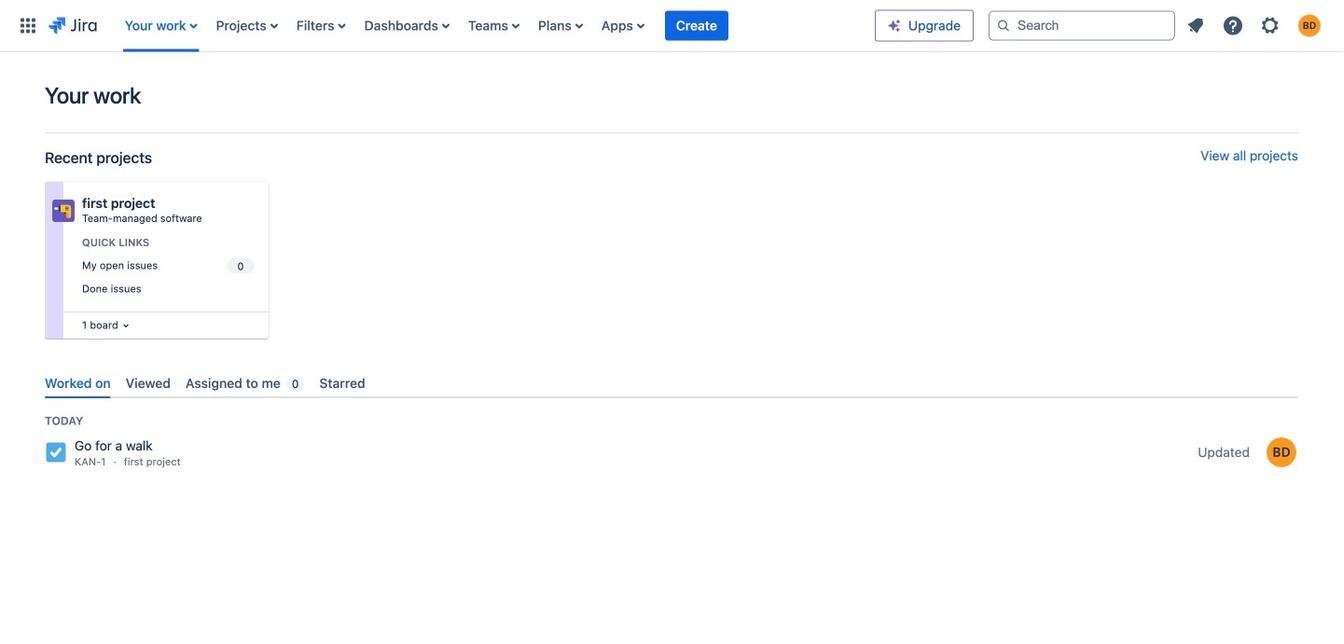 Task type: vqa. For each thing, say whether or not it's contained in the screenshot.
heading to the bottom
no



Task type: locate. For each thing, give the bounding box(es) containing it.
list item
[[665, 0, 729, 52]]

primary element
[[11, 0, 875, 52]]

tab list
[[37, 369, 1299, 398]]

0 horizontal spatial list
[[115, 0, 875, 52]]

notifications image
[[1185, 14, 1207, 37]]

jira image
[[49, 14, 97, 37], [49, 14, 97, 37]]

your profile and settings image
[[1299, 14, 1321, 37]]

1 horizontal spatial list
[[1179, 9, 1333, 42]]

banner
[[0, 0, 1344, 52]]

board image
[[118, 318, 133, 333]]

search image
[[997, 18, 1012, 33]]

list
[[115, 0, 875, 52], [1179, 9, 1333, 42]]

None search field
[[989, 11, 1176, 41]]



Task type: describe. For each thing, give the bounding box(es) containing it.
settings image
[[1260, 14, 1282, 37]]

appswitcher icon image
[[17, 14, 39, 37]]

help image
[[1222, 14, 1245, 37]]

Search field
[[989, 11, 1176, 41]]



